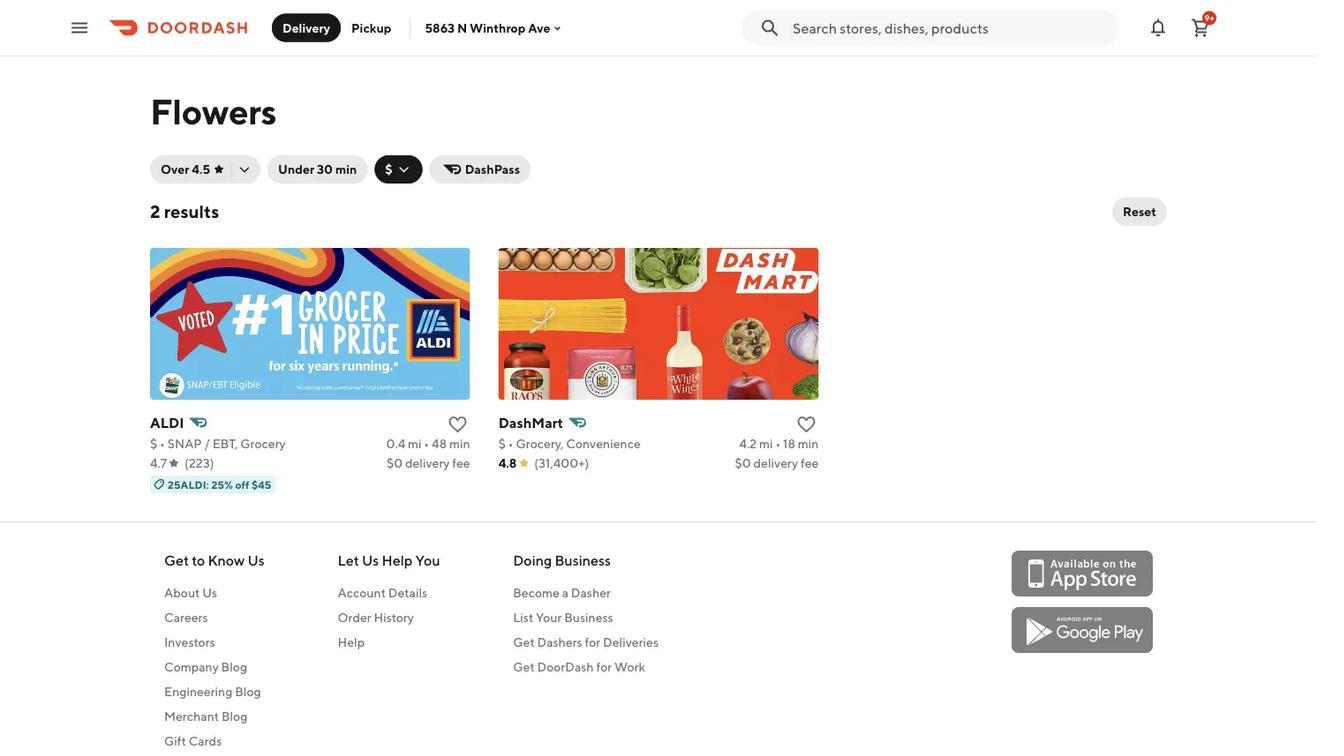 Task type: vqa. For each thing, say whether or not it's contained in the screenshot.
Delivery
yes



Task type: locate. For each thing, give the bounding box(es) containing it.
0 horizontal spatial us
[[202, 586, 217, 600]]

investors link
[[164, 634, 265, 652]]

click to add this store to your saved list image
[[796, 414, 817, 435]]

mi right 4.2
[[759, 437, 773, 451]]

0 vertical spatial get
[[164, 552, 189, 569]]

• left 18
[[775, 437, 781, 451]]

0 vertical spatial for
[[585, 635, 601, 650]]

business down 'become a dasher' link at the bottom left of page
[[564, 610, 613, 625]]

1 vertical spatial get
[[513, 635, 535, 650]]

1 horizontal spatial delivery
[[754, 456, 798, 471]]

for inside "link"
[[596, 660, 612, 674]]

for down list your business link
[[585, 635, 601, 650]]

$​0 delivery fee for dashmart
[[735, 456, 819, 471]]

get for get to know us
[[164, 552, 189, 569]]

0 horizontal spatial $
[[150, 437, 157, 451]]

delivery down the 4.2 mi • 18 min
[[754, 456, 798, 471]]

blog inside merchant blog link
[[221, 709, 248, 724]]

cards
[[189, 734, 222, 749]]

engineering
[[164, 685, 232, 699]]

mi for aldi
[[408, 437, 422, 451]]

winthrop
[[470, 21, 526, 35]]

2 $​0 delivery fee from the left
[[735, 456, 819, 471]]

$​0 down 4.2
[[735, 456, 751, 471]]

1 delivery from the left
[[405, 456, 450, 471]]

25%
[[211, 478, 233, 491]]

0 items, open order cart image
[[1190, 17, 1211, 38]]

us right "know"
[[248, 552, 265, 569]]

4.5
[[192, 162, 210, 177]]

min for dashmart
[[798, 437, 819, 451]]

results
[[164, 201, 219, 222]]

doing
[[513, 552, 552, 569]]

ave
[[528, 21, 550, 35]]

1 mi from the left
[[408, 437, 422, 451]]

1 $​0 from the left
[[387, 456, 403, 471]]

2 results
[[150, 201, 219, 222]]

delivery down 0.4 mi • 48 min on the left of the page
[[405, 456, 450, 471]]

min right 18
[[798, 437, 819, 451]]

blog for merchant blog
[[221, 709, 248, 724]]

open menu image
[[69, 17, 90, 38]]

list your business
[[513, 610, 613, 625]]

us
[[248, 552, 265, 569], [362, 552, 379, 569], [202, 586, 217, 600]]

0 horizontal spatial $​0 delivery fee
[[387, 456, 470, 471]]

careers link
[[164, 609, 265, 627]]

fee for aldi
[[452, 456, 470, 471]]

$ up '4.7'
[[150, 437, 157, 451]]

blog down the company blog link
[[235, 685, 261, 699]]

1 horizontal spatial $​0 delivery fee
[[735, 456, 819, 471]]

delivery
[[405, 456, 450, 471], [754, 456, 798, 471]]

get inside "link"
[[513, 660, 535, 674]]

$​0 delivery fee down the 4.2 mi • 18 min
[[735, 456, 819, 471]]

• up 4.8
[[508, 437, 513, 451]]

25aldi:
[[168, 478, 209, 491]]

1 $​0 delivery fee from the left
[[387, 456, 470, 471]]

1 vertical spatial for
[[596, 660, 612, 674]]

$ right the 30
[[385, 162, 393, 177]]

0 horizontal spatial min
[[335, 162, 357, 177]]

/
[[204, 437, 210, 451]]

$​0 for dashmart
[[735, 456, 751, 471]]

mi
[[408, 437, 422, 451], [759, 437, 773, 451]]

0 horizontal spatial help
[[338, 635, 365, 650]]

$​0 down 0.4
[[387, 456, 403, 471]]

$ • snap / ebt, grocery
[[150, 437, 286, 451]]

delivery for aldi
[[405, 456, 450, 471]]

5863
[[425, 21, 455, 35]]

$ for dashmart
[[498, 437, 506, 451]]

4.2
[[739, 437, 757, 451]]

4 • from the left
[[775, 437, 781, 451]]

notification bell image
[[1148, 17, 1169, 38]]

fee down 0.4 mi • 48 min on the left of the page
[[452, 456, 470, 471]]

delivery
[[282, 20, 330, 35]]

2 $​0 from the left
[[735, 456, 751, 471]]

2 horizontal spatial $
[[498, 437, 506, 451]]

1 vertical spatial blog
[[235, 685, 261, 699]]

1 horizontal spatial mi
[[759, 437, 773, 451]]

business
[[555, 552, 611, 569], [564, 610, 613, 625]]

• up '4.7'
[[160, 437, 165, 451]]

doordash
[[537, 660, 594, 674]]

under
[[278, 162, 314, 177]]

0.4 mi • 48 min
[[386, 437, 470, 451]]

fee down the 4.2 mi • 18 min
[[801, 456, 819, 471]]

1 horizontal spatial min
[[449, 437, 470, 451]]

engineering blog
[[164, 685, 261, 699]]

(31,400+)
[[534, 456, 589, 471]]

18
[[783, 437, 795, 451]]

48
[[432, 437, 447, 451]]

0 horizontal spatial fee
[[452, 456, 470, 471]]

get for get dashers for deliveries
[[513, 635, 535, 650]]

$
[[385, 162, 393, 177], [150, 437, 157, 451], [498, 437, 506, 451]]

get left to
[[164, 552, 189, 569]]

1 horizontal spatial $​0
[[735, 456, 751, 471]]

account
[[338, 586, 386, 600]]

list your business link
[[513, 609, 659, 627]]

2 vertical spatial get
[[513, 660, 535, 674]]

blog inside the company blog link
[[221, 660, 247, 674]]

for left work
[[596, 660, 612, 674]]

2 fee from the left
[[801, 456, 819, 471]]

$​0 delivery fee down 0.4 mi • 48 min on the left of the page
[[387, 456, 470, 471]]

1 horizontal spatial us
[[248, 552, 265, 569]]

min right the 30
[[335, 162, 357, 177]]

$​0 delivery fee
[[387, 456, 470, 471], [735, 456, 819, 471]]

2 vertical spatial blog
[[221, 709, 248, 724]]

2 horizontal spatial us
[[362, 552, 379, 569]]

0 horizontal spatial $​0
[[387, 456, 403, 471]]

click to add this store to your saved list image
[[447, 414, 468, 435]]

let us help you
[[338, 552, 440, 569]]

for
[[585, 635, 601, 650], [596, 660, 612, 674]]

grocery
[[240, 437, 286, 451]]

ebt,
[[212, 437, 238, 451]]

2 mi from the left
[[759, 437, 773, 451]]

$​0 delivery fee for aldi
[[387, 456, 470, 471]]

blog down the engineering blog link on the bottom
[[221, 709, 248, 724]]

0 horizontal spatial mi
[[408, 437, 422, 451]]

for for doordash
[[596, 660, 612, 674]]

•
[[160, 437, 165, 451], [424, 437, 429, 451], [508, 437, 513, 451], [775, 437, 781, 451]]

about us
[[164, 586, 217, 600]]

get left doordash
[[513, 660, 535, 674]]

4.7
[[150, 456, 167, 471]]

business up 'become a dasher' link at the bottom left of page
[[555, 552, 611, 569]]

company blog link
[[164, 659, 265, 676]]

us up the careers link
[[202, 586, 217, 600]]

2 horizontal spatial min
[[798, 437, 819, 451]]

1 horizontal spatial fee
[[801, 456, 819, 471]]

1 horizontal spatial $
[[385, 162, 393, 177]]

us right let
[[362, 552, 379, 569]]

a
[[562, 586, 569, 600]]

1 • from the left
[[160, 437, 165, 451]]

0 horizontal spatial delivery
[[405, 456, 450, 471]]

to
[[192, 552, 205, 569]]

5863 n winthrop ave button
[[425, 21, 565, 35]]

dashpass button
[[430, 155, 531, 184]]

get doordash for work link
[[513, 659, 659, 676]]

help left you at the bottom of the page
[[382, 552, 413, 569]]

get down list
[[513, 635, 535, 650]]

list
[[513, 610, 533, 625]]

blog inside the engineering blog link
[[235, 685, 261, 699]]

blog
[[221, 660, 247, 674], [235, 685, 261, 699], [221, 709, 248, 724]]

investors
[[164, 635, 215, 650]]

blog down investors 'link'
[[221, 660, 247, 674]]

1 horizontal spatial help
[[382, 552, 413, 569]]

account details
[[338, 586, 427, 600]]

mi right 0.4
[[408, 437, 422, 451]]

account details link
[[338, 584, 440, 602]]

order history link
[[338, 609, 440, 627]]

$ up 4.8
[[498, 437, 506, 451]]

gift
[[164, 734, 186, 749]]

$ button
[[375, 155, 423, 184]]

pickup
[[351, 20, 391, 35]]

0 vertical spatial blog
[[221, 660, 247, 674]]

min down click to add this store to your saved list icon
[[449, 437, 470, 451]]

2 delivery from the left
[[754, 456, 798, 471]]

• left the 48
[[424, 437, 429, 451]]

for for dashers
[[585, 635, 601, 650]]

1 vertical spatial help
[[338, 635, 365, 650]]

help
[[382, 552, 413, 569], [338, 635, 365, 650]]

$​0
[[387, 456, 403, 471], [735, 456, 751, 471]]

help down order
[[338, 635, 365, 650]]

1 fee from the left
[[452, 456, 470, 471]]



Task type: describe. For each thing, give the bounding box(es) containing it.
get for get doordash for work
[[513, 660, 535, 674]]

fee for dashmart
[[801, 456, 819, 471]]

details
[[388, 586, 427, 600]]

blog for engineering blog
[[235, 685, 261, 699]]

0.4
[[386, 437, 405, 451]]

careers
[[164, 610, 208, 625]]

min inside button
[[335, 162, 357, 177]]

5863 n winthrop ave
[[425, 21, 550, 35]]

your
[[536, 610, 562, 625]]

become
[[513, 586, 560, 600]]

$45
[[252, 478, 271, 491]]

company
[[164, 660, 219, 674]]

grocery,
[[516, 437, 564, 451]]

3 • from the left
[[508, 437, 513, 451]]

$ • grocery, convenience
[[498, 437, 641, 451]]

under 30 min
[[278, 162, 357, 177]]

get dashers for deliveries link
[[513, 634, 659, 652]]

help link
[[338, 634, 440, 652]]

aldi
[[150, 414, 184, 431]]

dasher
[[571, 586, 611, 600]]

us for about us
[[202, 586, 217, 600]]

delivery button
[[272, 14, 341, 42]]

9+
[[1204, 13, 1214, 23]]

reset
[[1123, 204, 1156, 219]]

engineering blog link
[[164, 683, 265, 701]]

Store search: begin typing to search for stores available on DoorDash text field
[[793, 18, 1109, 38]]

0 vertical spatial help
[[382, 552, 413, 569]]

n
[[457, 21, 467, 35]]

convenience
[[566, 437, 641, 451]]

pickup button
[[341, 14, 402, 42]]

reset button
[[1112, 198, 1167, 226]]

history
[[374, 610, 414, 625]]

under 30 min button
[[268, 155, 368, 184]]

know
[[208, 552, 245, 569]]

flowers
[[150, 90, 276, 132]]

become a dasher link
[[513, 584, 659, 602]]

off
[[235, 478, 249, 491]]

4.8
[[498, 456, 517, 471]]

become a dasher
[[513, 586, 611, 600]]

2 • from the left
[[424, 437, 429, 451]]

snap
[[167, 437, 202, 451]]

mi for dashmart
[[759, 437, 773, 451]]

over 4.5
[[161, 162, 210, 177]]

about us link
[[164, 584, 265, 602]]

9+ button
[[1183, 10, 1218, 45]]

4.2 mi • 18 min
[[739, 437, 819, 451]]

get dashers for deliveries
[[513, 635, 659, 650]]

company blog
[[164, 660, 247, 674]]

dashpass
[[465, 162, 520, 177]]

over 4.5 button
[[150, 155, 260, 184]]

us for let us help you
[[362, 552, 379, 569]]

work
[[614, 660, 645, 674]]

dashers
[[537, 635, 582, 650]]

get doordash for work
[[513, 660, 645, 674]]

30
[[317, 162, 333, 177]]

about
[[164, 586, 200, 600]]

deliveries
[[603, 635, 659, 650]]

merchant blog link
[[164, 708, 265, 726]]

$ for aldi
[[150, 437, 157, 451]]

$​0 for aldi
[[387, 456, 403, 471]]

0 vertical spatial business
[[555, 552, 611, 569]]

gift cards link
[[164, 733, 265, 750]]

25aldi: 25% off $45
[[168, 478, 271, 491]]

$ inside button
[[385, 162, 393, 177]]

order
[[338, 610, 371, 625]]

2
[[150, 201, 160, 222]]

1 vertical spatial business
[[564, 610, 613, 625]]

over
[[161, 162, 189, 177]]

merchant blog
[[164, 709, 248, 724]]

let
[[338, 552, 359, 569]]

dashmart
[[498, 414, 563, 431]]

get to know us
[[164, 552, 265, 569]]

min for aldi
[[449, 437, 470, 451]]

merchant
[[164, 709, 219, 724]]

delivery for dashmart
[[754, 456, 798, 471]]

order history
[[338, 610, 414, 625]]

you
[[415, 552, 440, 569]]

blog for company blog
[[221, 660, 247, 674]]

(223)
[[185, 456, 214, 471]]



